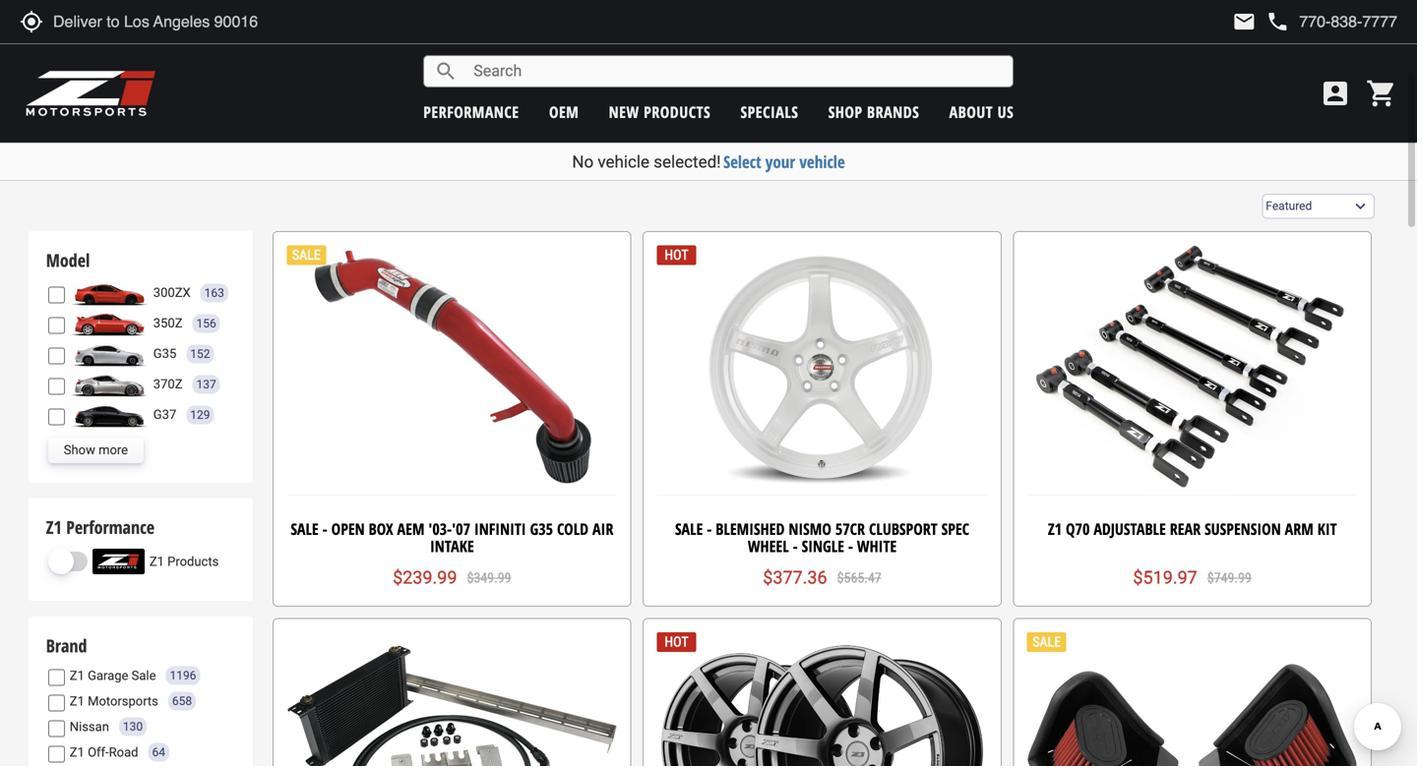 Task type: describe. For each thing, give the bounding box(es) containing it.
performance
[[423, 101, 519, 123]]

cold
[[557, 519, 589, 540]]

nissan 370z z34 2009 2010 2011 2012 2013 2014 2015 2016 2017 2018 2019 3.7l vq37vhr vhr nismo z1 motorsports image
[[70, 372, 148, 397]]

'07
[[452, 519, 470, 540]]

$519.97
[[1133, 568, 1197, 589]]

box
[[369, 519, 393, 540]]

sale - blemished nismo 57cr clubsport spec wheel - single - white
[[675, 519, 969, 557]]

no
[[572, 152, 594, 172]]

$239.99
[[393, 568, 457, 589]]

g37
[[153, 407, 176, 422]]

performance
[[66, 516, 155, 540]]

nissan 300zx z32 1990 1991 1992 1993 1994 1995 1996 vg30dett vg30de twin turbo non turbo z1 motorsports image
[[70, 280, 148, 306]]

specials
[[741, 101, 798, 123]]

- right wheel
[[793, 536, 798, 557]]

selected!
[[654, 152, 721, 172]]

road
[[109, 745, 138, 760]]

about
[[949, 101, 993, 123]]

specials link
[[741, 101, 798, 123]]

brand
[[46, 634, 87, 658]]

infiniti g37 coupe sedan convertible v36 cv36 hv36 skyline 2008 2009 2010 2011 2012 2013 3.7l vq37vhr z1 motorsports image
[[70, 402, 148, 428]]

z1 products
[[149, 554, 219, 569]]

nissan
[[70, 720, 109, 734]]

163
[[204, 286, 224, 300]]

new
[[609, 101, 639, 123]]

sale for sale - open box aem '03-'07 infiniti g35 cold air intake
[[291, 519, 319, 540]]

137
[[196, 378, 216, 391]]

more
[[98, 443, 128, 458]]

about us
[[949, 101, 1014, 123]]

products
[[644, 101, 711, 123]]

spec
[[941, 519, 969, 540]]

search
[[434, 60, 458, 83]]

shop brands link
[[828, 101, 919, 123]]

suspension
[[1205, 519, 1281, 540]]

1 horizontal spatial vehicle
[[799, 151, 845, 173]]

oem
[[549, 101, 579, 123]]

single
[[802, 536, 844, 557]]

- inside sale - open box aem '03-'07 infiniti g35 cold air intake
[[322, 519, 327, 540]]

sale for sale - blemished nismo 57cr clubsport spec wheel - single - white
[[675, 519, 703, 540]]

1196
[[170, 669, 196, 683]]

air
[[592, 519, 613, 540]]

shopping_cart link
[[1361, 78, 1397, 109]]

0 horizontal spatial g35
[[153, 346, 176, 361]]

g35 inside sale - open box aem '03-'07 infiniti g35 cold air intake
[[530, 519, 553, 540]]

z1 garage sale
[[70, 669, 156, 683]]

intake
[[430, 536, 474, 557]]

shop
[[828, 101, 863, 123]]

mail phone
[[1232, 10, 1290, 33]]

new products link
[[609, 101, 711, 123]]

my_location
[[20, 10, 43, 33]]

z1 motorsports
[[70, 694, 158, 709]]

sale - open box aem '03-'07 infiniti g35 cold air intake
[[291, 519, 613, 557]]

$377.36 $565.47
[[763, 568, 882, 589]]

z1 performance
[[46, 516, 155, 540]]

wheel
[[748, 536, 789, 557]]

products
[[167, 554, 219, 569]]

350z
[[153, 316, 183, 331]]

$519.97 $749.99
[[1133, 568, 1252, 589]]

Search search field
[[458, 56, 1013, 87]]

z1 motorsports logo image
[[25, 69, 157, 118]]

q70
[[1066, 519, 1090, 540]]

129
[[190, 408, 210, 422]]

z1 for z1 q70 adjustable rear suspension arm kit
[[1048, 519, 1062, 540]]

phone
[[1266, 10, 1290, 33]]

white
[[857, 536, 897, 557]]

mail
[[1232, 10, 1256, 33]]

130
[[123, 720, 143, 734]]



Task type: vqa. For each thing, say whether or not it's contained in the screenshot.
After
no



Task type: locate. For each thing, give the bounding box(es) containing it.
64
[[152, 746, 165, 760]]

show more
[[64, 443, 128, 458]]

-
[[322, 519, 327, 540], [707, 519, 712, 540], [793, 536, 798, 557], [848, 536, 853, 557]]

1 vertical spatial g35
[[530, 519, 553, 540]]

z1 off-road
[[70, 745, 138, 760]]

$565.47
[[837, 570, 882, 587]]

your
[[765, 151, 795, 173]]

0 horizontal spatial vehicle
[[598, 152, 650, 172]]

us
[[998, 101, 1014, 123]]

57cr
[[835, 519, 865, 540]]

- left the white
[[848, 536, 853, 557]]

sale inside sale - open box aem '03-'07 infiniti g35 cold air intake
[[291, 519, 319, 540]]

sale
[[132, 669, 156, 683]]

z1 for z1 motorsports
[[70, 694, 85, 709]]

performance link
[[423, 101, 519, 123]]

z1 for z1 garage sale
[[70, 669, 85, 683]]

$349.99
[[467, 570, 511, 587]]

z1 left off-
[[70, 745, 85, 760]]

account_box link
[[1315, 78, 1356, 109]]

motorsports
[[88, 694, 158, 709]]

'03-
[[428, 519, 452, 540]]

vehicle inside "no vehicle selected! select your vehicle"
[[598, 152, 650, 172]]

oem link
[[549, 101, 579, 123]]

select
[[723, 151, 761, 173]]

sale left open
[[291, 519, 319, 540]]

rear
[[1170, 519, 1201, 540]]

show
[[64, 443, 95, 458]]

- left open
[[322, 519, 327, 540]]

aem
[[397, 519, 425, 540]]

z1 for z1 off-road
[[70, 745, 85, 760]]

open
[[331, 519, 365, 540]]

garage
[[88, 669, 128, 683]]

blemished
[[716, 519, 785, 540]]

sale
[[291, 519, 319, 540], [675, 519, 703, 540]]

off-
[[88, 745, 109, 760]]

shop brands
[[828, 101, 919, 123]]

z1 q70 adjustable rear suspension arm kit
[[1048, 519, 1337, 540]]

$749.99
[[1207, 570, 1252, 587]]

658
[[172, 695, 192, 709]]

z1 for z1 performance
[[46, 516, 62, 540]]

300zx
[[153, 285, 191, 300]]

kit
[[1317, 519, 1337, 540]]

phone link
[[1266, 10, 1397, 33]]

mail link
[[1232, 10, 1256, 33]]

infiniti g35 coupe sedan v35 v36 skyline 2003 2004 2005 2006 2007 2008 3.5l vq35de revup rev up vq35hr z1 motorsports image
[[70, 341, 148, 367]]

152
[[190, 347, 210, 361]]

z1
[[46, 516, 62, 540], [1048, 519, 1062, 540], [149, 554, 164, 569], [70, 669, 85, 683], [70, 694, 85, 709], [70, 745, 85, 760]]

sale inside 'sale - blemished nismo 57cr clubsport spec wheel - single - white'
[[675, 519, 703, 540]]

1 horizontal spatial sale
[[675, 519, 703, 540]]

None checkbox
[[48, 287, 65, 303], [48, 348, 65, 364], [48, 747, 65, 763], [48, 287, 65, 303], [48, 348, 65, 364], [48, 747, 65, 763]]

$239.99 $349.99
[[393, 568, 511, 589]]

g35 down 350z
[[153, 346, 176, 361]]

0 vertical spatial g35
[[153, 346, 176, 361]]

1 sale from the left
[[291, 519, 319, 540]]

clubsport
[[869, 519, 938, 540]]

z1 left performance
[[46, 516, 62, 540]]

vehicle
[[799, 151, 845, 173], [598, 152, 650, 172]]

adjustable
[[1094, 519, 1166, 540]]

2 sale from the left
[[675, 519, 703, 540]]

infiniti
[[474, 519, 526, 540]]

None checkbox
[[48, 317, 65, 334], [48, 378, 65, 395], [48, 409, 65, 425], [48, 670, 65, 687], [48, 695, 65, 712], [48, 721, 65, 738], [48, 317, 65, 334], [48, 378, 65, 395], [48, 409, 65, 425], [48, 670, 65, 687], [48, 695, 65, 712], [48, 721, 65, 738]]

vehicle right your
[[799, 151, 845, 173]]

sale left blemished
[[675, 519, 703, 540]]

1 horizontal spatial g35
[[530, 519, 553, 540]]

arm
[[1285, 519, 1314, 540]]

nismo
[[789, 519, 831, 540]]

g35 left cold
[[530, 519, 553, 540]]

brands
[[867, 101, 919, 123]]

select your vehicle link
[[723, 151, 845, 173]]

z1 for z1 products
[[149, 554, 164, 569]]

z1 up nissan at left
[[70, 694, 85, 709]]

show more button
[[48, 438, 144, 463]]

model
[[46, 249, 90, 273]]

about us link
[[949, 101, 1014, 123]]

z1 left q70
[[1048, 519, 1062, 540]]

0 horizontal spatial sale
[[291, 519, 319, 540]]

g35
[[153, 346, 176, 361], [530, 519, 553, 540]]

account_box
[[1320, 78, 1351, 109]]

nissan 350z z33 2003 2004 2005 2006 2007 2008 2009 vq35de 3.5l revup rev up vq35hr nismo z1 motorsports image
[[70, 311, 148, 336]]

- left blemished
[[707, 519, 712, 540]]

370z
[[153, 377, 183, 392]]

vehicle right no
[[598, 152, 650, 172]]

156
[[196, 317, 216, 330]]

no vehicle selected! select your vehicle
[[572, 151, 845, 173]]

shopping_cart
[[1366, 78, 1397, 109]]

$377.36
[[763, 568, 827, 589]]

z1 left products
[[149, 554, 164, 569]]

new products
[[609, 101, 711, 123]]

z1 left garage
[[70, 669, 85, 683]]



